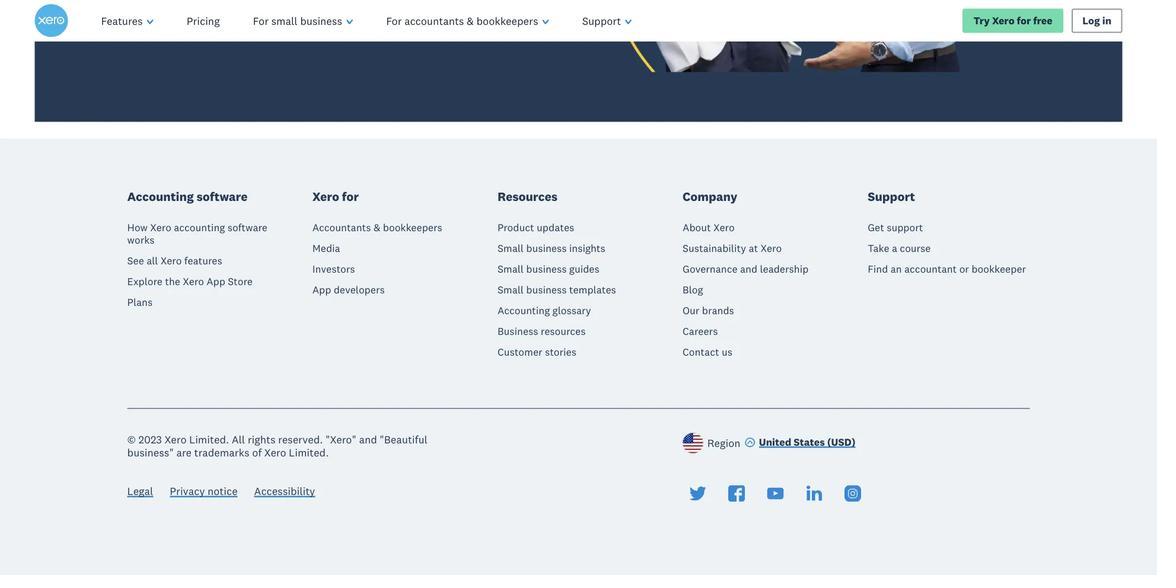 Task type: describe. For each thing, give the bounding box(es) containing it.
1 vertical spatial support
[[868, 189, 915, 204]]

xero up accountants
[[312, 189, 339, 204]]

small business insights
[[498, 242, 605, 254]]

log
[[1082, 14, 1100, 27]]

united
[[759, 436, 791, 448]]

leadership
[[760, 262, 808, 275]]

© 2023 xero limited. all rights reserved. "xero" and "beautiful business" are trademarks of xero limited.
[[127, 432, 428, 460]]

get support link
[[868, 221, 923, 234]]

accountants & bookkeepers
[[312, 221, 442, 234]]

at
[[749, 242, 758, 254]]

find an accountant or bookkeeper
[[868, 262, 1026, 275]]

small for small business guides
[[498, 262, 524, 275]]

region
[[707, 436, 740, 450]]

business"
[[127, 446, 174, 460]]

small business templates link
[[498, 283, 616, 296]]

take a course link
[[868, 242, 931, 254]]

states
[[794, 436, 825, 448]]

trademarks
[[194, 446, 249, 460]]

0 vertical spatial and
[[740, 262, 757, 275]]

plans
[[127, 296, 153, 308]]

youtube image
[[767, 485, 784, 502]]

pricing link
[[170, 0, 236, 42]]

customer stories
[[498, 345, 576, 358]]

resources
[[498, 189, 558, 204]]

in
[[1102, 14, 1111, 27]]

customer
[[498, 345, 542, 358]]

& inside for accountants & bookkeepers dropdown button
[[467, 14, 474, 28]]

small business templates
[[498, 283, 616, 296]]

legal link
[[127, 484, 153, 501]]

works
[[127, 233, 155, 246]]

twitter image
[[690, 485, 706, 502]]

careers
[[683, 325, 718, 337]]

1 horizontal spatial app
[[312, 283, 331, 296]]

course
[[900, 242, 931, 254]]

explore
[[127, 275, 162, 287]]

features
[[184, 254, 222, 267]]

accounting for accounting glossary
[[498, 304, 550, 317]]

contact
[[683, 345, 719, 358]]

small for small business insights
[[498, 242, 524, 254]]

bookkeeper
[[972, 262, 1026, 275]]

see
[[127, 254, 144, 267]]

app developers link
[[312, 283, 385, 296]]

"beautiful
[[380, 432, 428, 446]]

accounting for accounting software
[[127, 189, 194, 204]]

accounting glossary
[[498, 304, 591, 317]]

small business guides link
[[498, 262, 599, 275]]

business for small business guides
[[526, 262, 567, 275]]

0 horizontal spatial limited.
[[189, 432, 229, 446]]

pricing
[[187, 14, 220, 28]]

1 horizontal spatial limited.
[[289, 446, 329, 460]]

0 horizontal spatial &
[[374, 221, 380, 234]]

for for for accountants & bookkeepers
[[386, 14, 402, 28]]

legal
[[127, 484, 153, 498]]

for small business
[[253, 14, 342, 28]]

about xero
[[683, 221, 735, 234]]

linkedin image
[[806, 485, 822, 502]]

business resources link
[[498, 325, 586, 337]]

features button
[[85, 0, 170, 42]]

business for small business templates
[[526, 283, 567, 296]]

software inside 'how xero accounting software works'
[[228, 221, 267, 234]]

0 horizontal spatial app
[[207, 275, 225, 287]]

for accountants & bookkeepers button
[[370, 0, 566, 42]]

small business guides
[[498, 262, 599, 275]]

see all xero features
[[127, 254, 222, 267]]

xero right try
[[992, 14, 1014, 27]]

guides
[[569, 262, 599, 275]]

governance
[[683, 262, 737, 275]]

the
[[165, 275, 180, 287]]

log in link
[[1072, 9, 1122, 33]]

get support
[[868, 221, 923, 234]]

see all xero features link
[[127, 254, 222, 267]]

accessibility link
[[254, 484, 315, 501]]

stories
[[545, 345, 576, 358]]

company
[[683, 189, 737, 204]]

product
[[498, 221, 534, 234]]

united states (usd) button
[[744, 435, 856, 451]]

log in
[[1082, 14, 1111, 27]]

for small business button
[[236, 0, 370, 42]]

our
[[683, 304, 699, 317]]

support
[[887, 221, 923, 234]]

business inside dropdown button
[[300, 14, 342, 28]]

(usd)
[[827, 436, 856, 448]]

business for small business insights
[[526, 242, 567, 254]]

careers link
[[683, 325, 718, 337]]

xero up sustainability at xero "link"
[[713, 221, 735, 234]]

accountants
[[404, 14, 464, 28]]

united states (usd)
[[759, 436, 856, 448]]

accessibility
[[254, 484, 315, 498]]

blog
[[683, 283, 703, 296]]

how xero accounting software works link
[[127, 221, 289, 246]]



Task type: locate. For each thing, give the bounding box(es) containing it.
0 vertical spatial bookkeepers
[[476, 14, 538, 28]]

of
[[252, 446, 262, 460]]

explore the xero app store
[[127, 275, 253, 287]]

xero for
[[312, 189, 359, 204]]

for left free
[[1017, 14, 1031, 27]]

small
[[271, 14, 297, 28]]

1 horizontal spatial support
[[868, 189, 915, 204]]

try xero for free link
[[963, 9, 1063, 33]]

about xero link
[[683, 221, 735, 234]]

xero right how
[[150, 221, 171, 234]]

xero inside 'how xero accounting software works'
[[150, 221, 171, 234]]

support
[[582, 14, 621, 28], [868, 189, 915, 204]]

insights
[[569, 242, 605, 254]]

accountants speaking to each other image
[[590, 0, 1030, 72]]

notice
[[208, 484, 238, 498]]

for inside for small business dropdown button
[[253, 14, 269, 28]]

accountants
[[312, 221, 371, 234]]

1 small from the top
[[498, 242, 524, 254]]

plans link
[[127, 296, 153, 308]]

for accountants & bookkeepers
[[386, 14, 538, 28]]

1 vertical spatial for
[[342, 189, 359, 204]]

1 horizontal spatial &
[[467, 14, 474, 28]]

reserved.
[[278, 432, 323, 446]]

small business insights link
[[498, 242, 605, 254]]

business down small business insights 'link'
[[526, 262, 567, 275]]

for up accountants
[[342, 189, 359, 204]]

business
[[498, 325, 538, 337]]

for
[[253, 14, 269, 28], [386, 14, 402, 28]]

product updates link
[[498, 221, 574, 234]]

glossary
[[552, 304, 591, 317]]

developers
[[334, 283, 385, 296]]

0 horizontal spatial accounting
[[127, 189, 194, 204]]

2 for from the left
[[386, 14, 402, 28]]

get
[[868, 221, 884, 234]]

xero right at
[[761, 242, 782, 254]]

accounting up business at left bottom
[[498, 304, 550, 317]]

accounting up how
[[127, 189, 194, 204]]

bookkeepers inside dropdown button
[[476, 14, 538, 28]]

updates
[[537, 221, 574, 234]]

instagram image
[[845, 485, 861, 502]]

0 horizontal spatial for
[[253, 14, 269, 28]]

sustainability
[[683, 242, 746, 254]]

accounting
[[174, 221, 225, 234]]

support button
[[566, 0, 648, 42]]

or
[[959, 262, 969, 275]]

and right "xero"
[[359, 432, 377, 446]]

for inside try xero for free link
[[1017, 14, 1031, 27]]

2 vertical spatial small
[[498, 283, 524, 296]]

xero right the 2023
[[165, 432, 187, 446]]

1 vertical spatial software
[[228, 221, 267, 234]]

for inside for accountants & bookkeepers dropdown button
[[386, 14, 402, 28]]

for left accountants
[[386, 14, 402, 28]]

try
[[973, 14, 990, 27]]

an
[[891, 262, 902, 275]]

1 vertical spatial small
[[498, 262, 524, 275]]

limited. up the accessibility
[[289, 446, 329, 460]]

0 horizontal spatial and
[[359, 432, 377, 446]]

investors
[[312, 262, 355, 275]]

privacy
[[170, 484, 205, 498]]

2 small from the top
[[498, 262, 524, 275]]

facebook image
[[728, 485, 745, 502]]

accounting glossary link
[[498, 304, 591, 317]]

1 horizontal spatial bookkeepers
[[476, 14, 538, 28]]

0 vertical spatial support
[[582, 14, 621, 28]]

our brands link
[[683, 304, 734, 317]]

accounting software
[[127, 189, 248, 204]]

1 for from the left
[[253, 14, 269, 28]]

how
[[127, 221, 148, 234]]

app down features
[[207, 275, 225, 287]]

xero homepage image
[[35, 4, 68, 37]]

1 vertical spatial and
[[359, 432, 377, 446]]

find
[[868, 262, 888, 275]]

software right accounting
[[228, 221, 267, 234]]

xero
[[992, 14, 1014, 27], [312, 189, 339, 204], [150, 221, 171, 234], [713, 221, 735, 234], [761, 242, 782, 254], [161, 254, 182, 267], [183, 275, 204, 287], [165, 432, 187, 446], [264, 446, 286, 460]]

and inside © 2023 xero limited. all rights reserved. "xero" and "beautiful business" are trademarks of xero limited.
[[359, 432, 377, 446]]

blog link
[[683, 283, 703, 296]]

business up small business guides
[[526, 242, 567, 254]]

1 horizontal spatial and
[[740, 262, 757, 275]]

explore the xero app store link
[[127, 275, 253, 287]]

app down investors link
[[312, 283, 331, 296]]

and down at
[[740, 262, 757, 275]]

xero right of
[[264, 446, 286, 460]]

investors link
[[312, 262, 355, 275]]

0 horizontal spatial for
[[342, 189, 359, 204]]

for
[[1017, 14, 1031, 27], [342, 189, 359, 204]]

0 vertical spatial &
[[467, 14, 474, 28]]

support inside dropdown button
[[582, 14, 621, 28]]

business
[[300, 14, 342, 28], [526, 242, 567, 254], [526, 262, 567, 275], [526, 283, 567, 296]]

the current region is united states image
[[683, 433, 703, 454]]

xero right all
[[161, 254, 182, 267]]

0 vertical spatial software
[[197, 189, 248, 204]]

free
[[1033, 14, 1052, 27]]

software
[[197, 189, 248, 204], [228, 221, 267, 234]]

features
[[101, 14, 143, 28]]

software up accounting
[[197, 189, 248, 204]]

small
[[498, 242, 524, 254], [498, 262, 524, 275], [498, 283, 524, 296]]

bookkeepers
[[476, 14, 538, 28], [383, 221, 442, 234]]

1 horizontal spatial for
[[1017, 14, 1031, 27]]

0 vertical spatial accounting
[[127, 189, 194, 204]]

us
[[722, 345, 732, 358]]

media link
[[312, 242, 340, 254]]

contact us
[[683, 345, 732, 358]]

find an accountant or bookkeeper link
[[868, 262, 1026, 275]]

business right small at the left top
[[300, 14, 342, 28]]

"xero"
[[326, 432, 356, 446]]

small for small business templates
[[498, 283, 524, 296]]

governance and leadership link
[[683, 262, 808, 275]]

1 horizontal spatial accounting
[[498, 304, 550, 317]]

accountants & bookkeepers link
[[312, 221, 442, 234]]

sustainability at xero link
[[683, 242, 782, 254]]

0 horizontal spatial support
[[582, 14, 621, 28]]

customer stories link
[[498, 345, 576, 358]]

how xero accounting software works
[[127, 221, 267, 246]]

0 horizontal spatial bookkeepers
[[383, 221, 442, 234]]

all
[[232, 432, 245, 446]]

1 vertical spatial &
[[374, 221, 380, 234]]

and
[[740, 262, 757, 275], [359, 432, 377, 446]]

0 vertical spatial for
[[1017, 14, 1031, 27]]

business down small business guides
[[526, 283, 567, 296]]

about
[[683, 221, 711, 234]]

try xero for free
[[973, 14, 1052, 27]]

1 vertical spatial accounting
[[498, 304, 550, 317]]

for left small at the left top
[[253, 14, 269, 28]]

xero right the
[[183, 275, 204, 287]]

take
[[868, 242, 889, 254]]

rights
[[248, 432, 275, 446]]

1 vertical spatial bookkeepers
[[383, 221, 442, 234]]

media
[[312, 242, 340, 254]]

0 vertical spatial small
[[498, 242, 524, 254]]

privacy notice
[[170, 484, 238, 498]]

take a course
[[868, 242, 931, 254]]

3 small from the top
[[498, 283, 524, 296]]

limited. left all
[[189, 432, 229, 446]]

resources
[[541, 325, 586, 337]]

our brands
[[683, 304, 734, 317]]

2023
[[139, 432, 162, 446]]

sustainability at xero
[[683, 242, 782, 254]]

for for for small business
[[253, 14, 269, 28]]

1 horizontal spatial for
[[386, 14, 402, 28]]



Task type: vqa. For each thing, say whether or not it's contained in the screenshot.
The What
no



